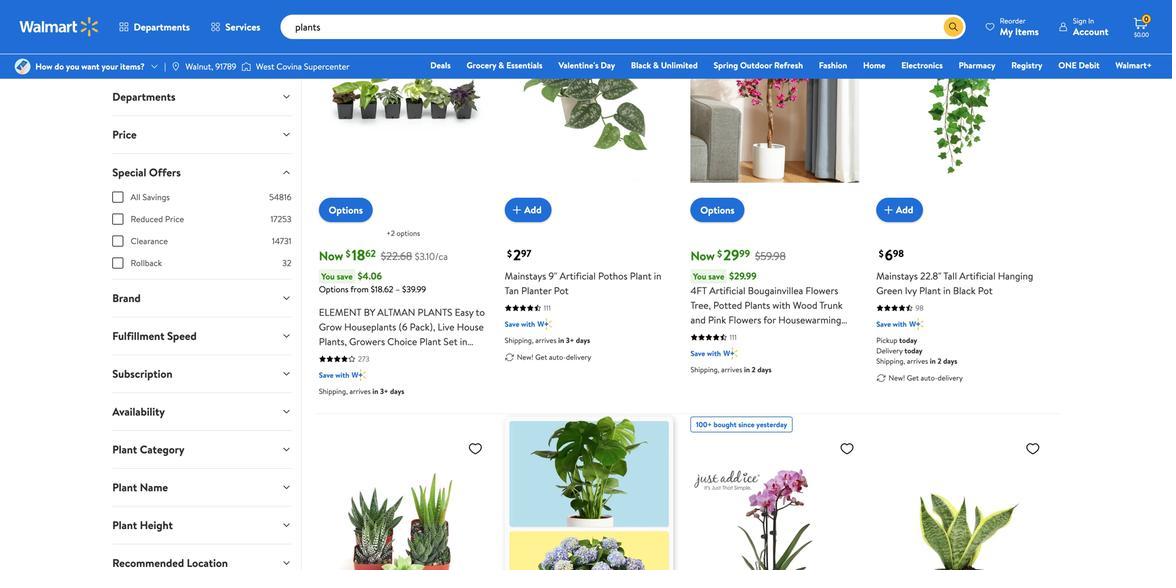 Task type: vqa. For each thing, say whether or not it's contained in the screenshot.
rightmost auto-
yes



Task type: locate. For each thing, give the bounding box(es) containing it.
1 pot from the left
[[554, 284, 569, 297]]

 image
[[15, 59, 31, 75], [171, 62, 181, 71]]

walmart plus image for 2
[[538, 318, 552, 330]]

1 horizontal spatial options link
[[691, 198, 745, 222]]

delivery
[[566, 352, 592, 362], [938, 373, 964, 383]]

account
[[1074, 25, 1109, 38]]

1 horizontal spatial 3+
[[566, 335, 575, 346]]

1 vertical spatial 98
[[916, 303, 924, 313]]

0 horizontal spatial flowers
[[729, 313, 762, 327]]

in inside the pickup today delivery today shipping, arrives in 2 days
[[931, 356, 936, 366]]

1 horizontal spatial mainstays
[[877, 269, 919, 283]]

element
[[319, 306, 362, 319]]

options link for element by altman plants easy to grow houseplants (6 pack), live house plants, growers choice plant set in planters with potting soil mix, home décor planting kit or outdoor garden gifts image
[[319, 198, 373, 222]]

2 pot from the left
[[979, 284, 993, 297]]

outdoor inside element by altman plants easy to grow houseplants (6 pack), live house plants, growers choice plant set in planters with potting soil mix, home décor planting kit or outdoor garden gifts
[[410, 364, 447, 378]]

reduced
[[131, 213, 163, 225]]

mainstays inside mainstays 22.8" tall artificial hanging green ivy plant in black pot
[[877, 269, 919, 283]]

now inside now $ 29 99 $59.98
[[691, 247, 715, 264]]

2 up the tan
[[514, 245, 521, 265]]

1 vertical spatial outdoor
[[410, 364, 447, 378]]

grocery & essentials
[[467, 59, 543, 71]]

2 now from the left
[[691, 247, 715, 264]]

walmart plus image up the pickup today delivery today shipping, arrives in 2 days
[[910, 318, 924, 330]]

9"
[[549, 269, 558, 283]]

2 add from the left
[[897, 203, 914, 217]]

0 horizontal spatial &
[[499, 59, 505, 71]]

mix,
[[428, 350, 445, 363]]

1 horizontal spatial  image
[[171, 62, 181, 71]]

home botanicals 5 different aloe plants easy to grow and hard to kill in 2" pots image
[[319, 436, 488, 571]]

auto-
[[549, 352, 566, 362], [921, 373, 938, 383]]

with up planting
[[356, 350, 374, 363]]

with down gift,
[[707, 348, 721, 359]]

0 horizontal spatial add to cart image
[[510, 203, 525, 217]]

22.8"
[[921, 269, 942, 283]]

in
[[654, 269, 662, 283], [944, 284, 951, 297], [460, 335, 468, 348], [559, 335, 565, 346], [931, 356, 936, 366], [745, 365, 751, 375], [373, 386, 379, 397]]

0 horizontal spatial mainstays
[[505, 269, 547, 283]]

pack),
[[410, 320, 436, 334]]

111 up shipping, arrives in 2 days
[[730, 332, 737, 343]]

0 horizontal spatial you
[[322, 271, 335, 282]]

arrives down dr.planzen,
[[722, 365, 743, 375]]

0 horizontal spatial home
[[448, 350, 474, 363]]

98 up the green
[[894, 247, 905, 260]]

tab
[[103, 545, 301, 571]]

0 vertical spatial 98
[[894, 247, 905, 260]]

0 vertical spatial auto-
[[549, 352, 566, 362]]

1 vertical spatial get
[[908, 373, 920, 383]]

save for from
[[337, 271, 353, 282]]

debit
[[1080, 59, 1100, 71]]

departments up |
[[134, 20, 190, 34]]

$ left 29
[[718, 247, 723, 261]]

2 walmart plus image from the left
[[910, 318, 924, 330]]

1 $ from the left
[[346, 247, 351, 261]]

flowers
[[806, 284, 839, 297], [729, 313, 762, 327]]

options link up "18"
[[319, 198, 373, 222]]

1 horizontal spatial flowers
[[806, 284, 839, 297]]

8
[[765, 328, 771, 341]]

1 horizontal spatial &
[[654, 59, 659, 71]]

tree,
[[691, 299, 711, 312]]

artificial inside 'mainstays 9" artificial pothos plant in tan planter pot'
[[560, 269, 596, 283]]

111 down planter
[[544, 303, 551, 313]]

2 mainstays from the left
[[877, 269, 919, 283]]

1 vertical spatial new! get auto-delivery
[[889, 373, 964, 383]]

essentials
[[507, 59, 543, 71]]

mainstays inside 'mainstays 9" artificial pothos plant in tan planter pot'
[[505, 269, 547, 283]]

1 you from the left
[[322, 271, 335, 282]]

1 horizontal spatial add
[[897, 203, 914, 217]]

reorder
[[1001, 16, 1027, 26]]

1 vertical spatial new!
[[889, 373, 906, 383]]

1 horizontal spatial add button
[[877, 198, 924, 222]]

from
[[351, 283, 369, 295]]

1 options link from the left
[[319, 198, 373, 222]]

0 horizontal spatial pot
[[554, 284, 569, 297]]

2 you from the left
[[693, 271, 707, 282]]

0 horizontal spatial new!
[[517, 352, 534, 362]]

2 right "delivery"
[[938, 356, 942, 366]]

altman plants yellow, grayish green and dark green sansevieria superba live plant image
[[877, 436, 1046, 571]]

& for black
[[654, 59, 659, 71]]

0 vertical spatial home
[[864, 59, 886, 71]]

1 horizontal spatial black
[[954, 284, 976, 297]]

$22.68
[[381, 249, 413, 264]]

walmart plus image down planter
[[538, 318, 552, 330]]

all
[[131, 191, 141, 203]]

0 horizontal spatial auto-
[[549, 352, 566, 362]]

mainstays for 2
[[505, 269, 547, 283]]

pot
[[554, 284, 569, 297], [979, 284, 993, 297]]

options up "18"
[[329, 203, 363, 217]]

price up special
[[112, 127, 137, 142]]

plant left height on the left of page
[[112, 518, 137, 533]]

2 save from the left
[[709, 271, 725, 282]]

new! get auto-delivery for 2
[[517, 352, 592, 362]]

now left 29
[[691, 247, 715, 264]]

2 add to cart image from the left
[[882, 203, 897, 217]]

1 add from the left
[[525, 203, 542, 217]]

walmart plus image up shipping, arrives in 2 days
[[724, 347, 738, 360]]

1 horizontal spatial price
[[165, 213, 184, 225]]

you save $4.06 options from $18.62 – $39.99
[[319, 269, 426, 295]]

plant right pothos
[[630, 269, 652, 283]]

0 horizontal spatial save
[[337, 271, 353, 282]]

now $ 18 62 $22.68 $3.10/ca
[[319, 245, 448, 265]]

 image
[[241, 60, 251, 73]]

0 vertical spatial outdoor
[[741, 59, 773, 71]]

1 vertical spatial home
[[448, 350, 474, 363]]

new! for 2
[[517, 352, 534, 362]]

1 horizontal spatial 2
[[752, 365, 756, 375]]

arrives right "delivery"
[[908, 356, 929, 366]]

delivery
[[877, 346, 903, 356]]

1 horizontal spatial walmart plus image
[[724, 347, 738, 360]]

new! get auto-delivery for 6
[[889, 373, 964, 383]]

1 vertical spatial departments
[[112, 89, 176, 104]]

1 horizontal spatial 111
[[730, 332, 737, 343]]

shipping, down the pickup
[[877, 356, 906, 366]]

4 $ from the left
[[879, 247, 884, 261]]

 image left how
[[15, 59, 31, 75]]

1 horizontal spatial pot
[[979, 284, 993, 297]]

departments
[[134, 20, 190, 34], [112, 89, 176, 104]]

0 horizontal spatial now
[[319, 247, 343, 264]]

artificial up the potted
[[710, 284, 746, 297]]

arrives
[[536, 335, 557, 346], [908, 356, 929, 366], [722, 365, 743, 375], [350, 386, 371, 397]]

mainstays 22.8" tall artificial hanging green ivy plant in black pot image
[[877, 0, 1046, 212]]

0 horizontal spatial get
[[536, 352, 548, 362]]

& right grocery
[[499, 59, 505, 71]]

98 down ivy
[[916, 303, 924, 313]]

departments tab
[[103, 78, 301, 115]]

0 horizontal spatial walmart plus image
[[538, 318, 552, 330]]

1 horizontal spatial 98
[[916, 303, 924, 313]]

1 horizontal spatial new! get auto-delivery
[[889, 373, 964, 383]]

|
[[164, 60, 166, 72]]

special offers tab
[[103, 154, 301, 191]]

1 now from the left
[[319, 247, 343, 264]]

deals
[[431, 59, 451, 71]]

save up from
[[337, 271, 353, 282]]

1 vertical spatial price
[[165, 213, 184, 225]]

new!
[[517, 352, 534, 362], [889, 373, 906, 383]]

add to cart image up 97
[[510, 203, 525, 217]]

with inside you save $29.99 4ft artificial bougainvillea flowers tree, potted plants with wood trunk and pink flowers for housewarming gift, dr.planzen, 8 lb
[[773, 299, 791, 312]]

special
[[112, 165, 146, 180]]

2 options link from the left
[[691, 198, 745, 222]]

0 vertical spatial get
[[536, 352, 548, 362]]

0 vertical spatial price
[[112, 127, 137, 142]]

1 horizontal spatial delivery
[[938, 373, 964, 383]]

add up $ 6 98
[[897, 203, 914, 217]]

west
[[256, 60, 275, 72]]

2 inside the pickup today delivery today shipping, arrives in 2 days
[[938, 356, 942, 366]]

0 horizontal spatial delivery
[[566, 352, 592, 362]]

1 vertical spatial flowers
[[729, 313, 762, 327]]

1 vertical spatial shipping, arrives in 3+ days
[[319, 386, 405, 397]]

and
[[691, 313, 706, 327]]

add to cart image for 6
[[882, 203, 897, 217]]

1 mainstays from the left
[[505, 269, 547, 283]]

set
[[444, 335, 458, 348]]

brand button
[[103, 280, 301, 317]]

1 horizontal spatial you
[[693, 271, 707, 282]]

add for 2
[[525, 203, 542, 217]]

outdoor right spring
[[741, 59, 773, 71]]

add button for 6
[[877, 198, 924, 222]]

today right "delivery"
[[905, 346, 923, 356]]

1 vertical spatial walmart plus image
[[352, 369, 366, 381]]

get for 2
[[536, 352, 548, 362]]

1 horizontal spatial get
[[908, 373, 920, 383]]

0 horizontal spatial price
[[112, 127, 137, 142]]

save with down the tan
[[505, 319, 536, 329]]

plant up the mix, on the bottom
[[420, 335, 442, 348]]

price tab
[[103, 116, 301, 153]]

1 horizontal spatial add to cart image
[[882, 203, 897, 217]]

special offers
[[112, 165, 181, 180]]

artificial right the 9"
[[560, 269, 596, 283]]

plant category
[[112, 442, 185, 458]]

new! for 6
[[889, 373, 906, 383]]

you for 4ft
[[693, 271, 707, 282]]

1 add button from the left
[[505, 198, 552, 222]]

spring outdoor refresh
[[714, 59, 804, 71]]

add to cart image up 6
[[882, 203, 897, 217]]

$ 2 97
[[508, 245, 532, 265]]

2 horizontal spatial artificial
[[960, 269, 996, 283]]

$ left 97
[[508, 247, 512, 261]]

save inside you save $4.06 options from $18.62 – $39.99
[[337, 271, 353, 282]]

departments down the items?
[[112, 89, 176, 104]]

supercenter
[[304, 60, 350, 72]]

black & unlimited link
[[626, 59, 704, 72]]

save for artificial
[[709, 271, 725, 282]]

you
[[66, 60, 79, 72]]

add button up 97
[[505, 198, 552, 222]]

0 vertical spatial new! get auto-delivery
[[517, 352, 592, 362]]

home right fashion link
[[864, 59, 886, 71]]

3+ down 'mainstays 9" artificial pothos plant in tan planter pot'
[[566, 335, 575, 346]]

you up element
[[322, 271, 335, 282]]

just add ice live plant 15-20" tall petite pink purple orchid in 3" decorative clay pot image
[[691, 436, 860, 571]]

save inside you save $29.99 4ft artificial bougainvillea flowers tree, potted plants with wood trunk and pink flowers for housewarming gift, dr.planzen, 8 lb
[[709, 271, 725, 282]]

& for grocery
[[499, 59, 505, 71]]

add to cart image
[[510, 203, 525, 217], [882, 203, 897, 217]]

2 horizontal spatial 2
[[938, 356, 942, 366]]

artificial
[[560, 269, 596, 283], [960, 269, 996, 283], [710, 284, 746, 297]]

0 horizontal spatial 3+
[[380, 386, 389, 397]]

all savings
[[131, 191, 170, 203]]

special offers group
[[112, 191, 292, 279]]

0 horizontal spatial add
[[525, 203, 542, 217]]

0 horizontal spatial black
[[631, 59, 652, 71]]

fashion
[[820, 59, 848, 71]]

0 horizontal spatial add button
[[505, 198, 552, 222]]

mainstays up planter
[[505, 269, 547, 283]]

plant height tab
[[103, 507, 301, 544]]

black right day at the top of page
[[631, 59, 652, 71]]

special offers button
[[103, 154, 301, 191]]

delivery for 6
[[938, 373, 964, 383]]

west covina supercenter
[[256, 60, 350, 72]]

brand
[[112, 291, 141, 306]]

1 save from the left
[[337, 271, 353, 282]]

walmart plus image
[[538, 318, 552, 330], [910, 318, 924, 330]]

reduced price
[[131, 213, 184, 225]]

mainstays up the green
[[877, 269, 919, 283]]

1 vertical spatial delivery
[[938, 373, 964, 383]]

plant inside dropdown button
[[112, 518, 137, 533]]

$39.99
[[402, 283, 426, 295]]

rollback
[[131, 257, 162, 269]]

artificial right tall
[[960, 269, 996, 283]]

artificial inside you save $29.99 4ft artificial bougainvillea flowers tree, potted plants with wood trunk and pink flowers for housewarming gift, dr.planzen, 8 lb
[[710, 284, 746, 297]]

plant left category
[[112, 442, 137, 458]]

availability
[[112, 404, 165, 420]]

$ inside now $ 29 99 $59.98
[[718, 247, 723, 261]]

1 horizontal spatial shipping, arrives in 3+ days
[[505, 335, 591, 346]]

mainstays 9" artificial pothos plant in tan planter pot image
[[505, 0, 674, 212]]

0 vertical spatial delivery
[[566, 352, 592, 362]]

you for options
[[322, 271, 335, 282]]

shipping, down décor
[[319, 386, 348, 397]]

$4.06
[[358, 269, 382, 283]]

1 vertical spatial 3+
[[380, 386, 389, 397]]

0 horizontal spatial 98
[[894, 247, 905, 260]]

Walmart Site-Wide search field
[[281, 15, 966, 39]]

walmart plus image for 6
[[910, 318, 924, 330]]

outdoor down the mix, on the bottom
[[410, 364, 447, 378]]

$ left 6
[[879, 247, 884, 261]]

0 horizontal spatial  image
[[15, 59, 31, 75]]

walnut,
[[186, 60, 213, 72]]

home up the garden at the left of the page
[[448, 350, 474, 363]]

sign in to add to favorites list, just add ice live plant 15-20" tall petite pink purple orchid in 3" decorative clay pot image
[[840, 441, 855, 457]]

now inside "now $ 18 62 $22.68 $3.10/ca"
[[319, 247, 343, 264]]

54816
[[269, 191, 292, 203]]

None checkbox
[[112, 258, 123, 269]]

with down bougainvillea on the right of the page
[[773, 299, 791, 312]]

artificial inside mainstays 22.8" tall artificial hanging green ivy plant in black pot
[[960, 269, 996, 283]]

items?
[[120, 60, 145, 72]]

you inside you save $29.99 4ft artificial bougainvillea flowers tree, potted plants with wood trunk and pink flowers for housewarming gift, dr.planzen, 8 lb
[[693, 271, 707, 282]]

0 horizontal spatial artificial
[[560, 269, 596, 283]]

price inside special offers group
[[165, 213, 184, 225]]

you inside you save $4.06 options from $18.62 – $39.99
[[322, 271, 335, 282]]

0 vertical spatial 111
[[544, 303, 551, 313]]

fulfillment speed
[[112, 329, 197, 344]]

registry
[[1012, 59, 1043, 71]]

0 vertical spatial new!
[[517, 352, 534, 362]]

save
[[505, 319, 520, 329], [877, 319, 892, 329], [691, 348, 706, 359], [319, 370, 334, 380]]

2 & from the left
[[654, 59, 659, 71]]

1 & from the left
[[499, 59, 505, 71]]

1 walmart plus image from the left
[[538, 318, 552, 330]]

walmart plus image
[[724, 347, 738, 360], [352, 369, 366, 381]]

shipping, arrives in 3+ days
[[505, 335, 591, 346], [319, 386, 405, 397]]

flowers up dr.planzen,
[[729, 313, 762, 327]]

100+ bought since yesterday
[[697, 420, 788, 430]]

1 horizontal spatial walmart plus image
[[910, 318, 924, 330]]

0 vertical spatial shipping, arrives in 3+ days
[[505, 335, 591, 346]]

plant down 22.8"
[[920, 284, 942, 297]]

$0.00
[[1135, 31, 1150, 39]]

shipping,
[[505, 335, 534, 346], [877, 356, 906, 366], [691, 365, 720, 375], [319, 386, 348, 397]]

None checkbox
[[112, 192, 123, 203], [112, 214, 123, 225], [112, 236, 123, 247], [112, 192, 123, 203], [112, 214, 123, 225], [112, 236, 123, 247]]

shipping, arrives in 3+ days down planting
[[319, 386, 405, 397]]

$ left "18"
[[346, 247, 351, 261]]

options up element
[[319, 283, 349, 295]]

departments inside dropdown button
[[112, 89, 176, 104]]

options for 4ft artificial bougainvillea flowers tree, potted plants with wood trunk and pink flowers for housewarming gift, dr.planzen, 8 lb image
[[701, 203, 735, 217]]

you up 4ft
[[693, 271, 707, 282]]

now left "18"
[[319, 247, 343, 264]]

1 horizontal spatial auto-
[[921, 373, 938, 383]]

3 $ from the left
[[718, 247, 723, 261]]

black down tall
[[954, 284, 976, 297]]

0 horizontal spatial new! get auto-delivery
[[517, 352, 592, 362]]

with down planter
[[522, 319, 536, 329]]

grocery & essentials link
[[461, 59, 548, 72]]

walmart plus image down the '273'
[[352, 369, 366, 381]]

subscription button
[[103, 356, 301, 393]]

2 add button from the left
[[877, 198, 924, 222]]

0 horizontal spatial options link
[[319, 198, 373, 222]]

1 horizontal spatial new!
[[889, 373, 906, 383]]

 image for walnut, 91789
[[171, 62, 181, 71]]

pot inside mainstays 22.8" tall artificial hanging green ivy plant in black pot
[[979, 284, 993, 297]]

options link
[[319, 198, 373, 222], [691, 198, 745, 222]]

flowers up trunk
[[806, 284, 839, 297]]

2 $ from the left
[[508, 247, 512, 261]]

plants
[[418, 306, 453, 319]]

1 vertical spatial auto-
[[921, 373, 938, 383]]

pharmacy
[[959, 59, 996, 71]]

to
[[476, 306, 485, 319]]

save down 29
[[709, 271, 725, 282]]

shipping, down gift,
[[691, 365, 720, 375]]

bought
[[714, 420, 737, 430]]

plant inside element by altman plants easy to grow houseplants (6 pack), live house plants, growers choice plant set in planters with potting soil mix, home décor planting kit or outdoor garden gifts
[[420, 335, 442, 348]]

 image right |
[[171, 62, 181, 71]]

0 horizontal spatial outdoor
[[410, 364, 447, 378]]

& left unlimited
[[654, 59, 659, 71]]

2 down dr.planzen,
[[752, 365, 756, 375]]

add up 97
[[525, 203, 542, 217]]

3+ down kit
[[380, 386, 389, 397]]

1 add to cart image from the left
[[510, 203, 525, 217]]

0 vertical spatial departments
[[134, 20, 190, 34]]

add
[[525, 203, 542, 217], [897, 203, 914, 217]]

add button up $ 6 98
[[877, 198, 924, 222]]

options up 29
[[701, 203, 735, 217]]

1 horizontal spatial save
[[709, 271, 725, 282]]

0 horizontal spatial 111
[[544, 303, 551, 313]]

save down planters
[[319, 370, 334, 380]]

1 vertical spatial black
[[954, 284, 976, 297]]

6
[[886, 245, 894, 265]]

planters
[[319, 350, 354, 363]]

price right "reduced" at the top left
[[165, 213, 184, 225]]

options link up 29
[[691, 198, 745, 222]]

1 horizontal spatial now
[[691, 247, 715, 264]]

1 horizontal spatial artificial
[[710, 284, 746, 297]]

18
[[352, 245, 366, 265]]

shipping, arrives in 3+ days down planter
[[505, 335, 591, 346]]



Task type: describe. For each thing, give the bounding box(es) containing it.
items
[[1016, 25, 1040, 38]]

0 vertical spatial walmart plus image
[[724, 347, 738, 360]]

in inside element by altman plants easy to grow houseplants (6 pack), live house plants, growers choice plant set in planters with potting soil mix, home décor planting kit or outdoor garden gifts
[[460, 335, 468, 348]]

electronics
[[902, 59, 944, 71]]

 image for how do you want your items?
[[15, 59, 31, 75]]

black inside mainstays 22.8" tall artificial hanging green ivy plant in black pot
[[954, 284, 976, 297]]

element by altman plants easy to grow houseplants (6 pack), live house plants, growers choice plant set in planters with potting soil mix, home décor planting kit or outdoor garden gifts
[[319, 306, 485, 392]]

plant name
[[112, 480, 168, 495]]

availability tab
[[103, 393, 301, 431]]

arrives down planting
[[350, 386, 371, 397]]

plant name tab
[[103, 469, 301, 506]]

trunk
[[820, 299, 843, 312]]

want
[[81, 60, 100, 72]]

deals link
[[425, 59, 457, 72]]

sign
[[1074, 16, 1087, 26]]

sign in to add to favorites list, home botanicals 5 different aloe plants easy to grow and hard to kill in 2" pots image
[[468, 441, 483, 457]]

n/a image
[[505, 417, 674, 571]]

or
[[399, 364, 408, 378]]

live
[[438, 320, 455, 334]]

plant inside mainstays 22.8" tall artificial hanging green ivy plant in black pot
[[920, 284, 942, 297]]

save with down planters
[[319, 370, 350, 380]]

grow
[[319, 320, 342, 334]]

housewarming
[[779, 313, 842, 327]]

plant category tab
[[103, 431, 301, 469]]

add for 6
[[897, 203, 914, 217]]

dr.planzen,
[[712, 328, 763, 341]]

mainstays 22.8" tall artificial hanging green ivy plant in black pot
[[877, 269, 1034, 297]]

grocery
[[467, 59, 497, 71]]

potting
[[376, 350, 408, 363]]

100+
[[697, 420, 712, 430]]

shipping, down the tan
[[505, 335, 534, 346]]

days inside the pickup today delivery today shipping, arrives in 2 days
[[944, 356, 958, 366]]

32
[[282, 257, 292, 269]]

with up the pickup
[[893, 319, 907, 329]]

none checkbox inside special offers group
[[112, 258, 123, 269]]

price button
[[103, 116, 301, 153]]

0 vertical spatial black
[[631, 59, 652, 71]]

273
[[358, 354, 370, 364]]

availability button
[[103, 393, 301, 431]]

pothos
[[599, 269, 628, 283]]

walmart image
[[20, 17, 99, 37]]

options inside you save $4.06 options from $18.62 – $39.99
[[319, 283, 349, 295]]

options for element by altman plants easy to grow houseplants (6 pack), live house plants, growers choice plant set in planters with potting soil mix, home décor planting kit or outdoor garden gifts image
[[329, 203, 363, 217]]

plant category button
[[103, 431, 301, 469]]

sign in account
[[1074, 16, 1109, 38]]

$59.98
[[756, 249, 786, 264]]

today right the pickup
[[900, 335, 918, 346]]

1 horizontal spatial home
[[864, 59, 886, 71]]

97
[[521, 247, 532, 260]]

pickup
[[877, 335, 898, 346]]

brand tab
[[103, 280, 301, 317]]

+2
[[387, 228, 395, 238]]

bougainvillea
[[748, 284, 804, 297]]

0 vertical spatial 3+
[[566, 335, 575, 346]]

how
[[35, 60, 52, 72]]

in inside mainstays 22.8" tall artificial hanging green ivy plant in black pot
[[944, 284, 951, 297]]

options
[[397, 228, 420, 238]]

gifts
[[319, 379, 340, 392]]

home inside element by altman plants easy to grow houseplants (6 pack), live house plants, growers choice plant set in planters with potting soil mix, home décor planting kit or outdoor garden gifts
[[448, 350, 474, 363]]

with inside element by altman plants easy to grow houseplants (6 pack), live house plants, growers choice plant set in planters with potting soil mix, home décor planting kit or outdoor garden gifts
[[356, 350, 374, 363]]

in inside 'mainstays 9" artificial pothos plant in tan planter pot'
[[654, 269, 662, 283]]

0 horizontal spatial walmart plus image
[[352, 369, 366, 381]]

arrives inside the pickup today delivery today shipping, arrives in 2 days
[[908, 356, 929, 366]]

+2 options
[[387, 228, 420, 238]]

Search search field
[[281, 15, 966, 39]]

walmart+ link
[[1111, 59, 1158, 72]]

one debit link
[[1054, 59, 1106, 72]]

my
[[1001, 25, 1014, 38]]

height
[[140, 518, 173, 533]]

by
[[364, 306, 375, 319]]

yesterday
[[757, 420, 788, 430]]

4ft artificial bougainvillea flowers tree, potted plants with wood trunk and pink flowers for housewarming gift, dr.planzen, 8 lb image
[[691, 0, 860, 212]]

refresh
[[775, 59, 804, 71]]

spring
[[714, 59, 739, 71]]

kit
[[385, 364, 396, 378]]

save down gift,
[[691, 348, 706, 359]]

(6
[[399, 320, 408, 334]]

name
[[140, 480, 168, 495]]

plants
[[745, 299, 771, 312]]

–
[[396, 283, 400, 295]]

tall
[[944, 269, 958, 283]]

easy
[[455, 306, 474, 319]]

subscription tab
[[103, 356, 301, 393]]

98 inside $ 6 98
[[894, 247, 905, 260]]

covina
[[277, 60, 302, 72]]

wood
[[793, 299, 818, 312]]

29
[[724, 245, 740, 265]]

auto- for 6
[[921, 373, 938, 383]]

valentine's day link
[[553, 59, 621, 72]]

auto- for 2
[[549, 352, 566, 362]]

in
[[1089, 16, 1095, 26]]

options link for 4ft artificial bougainvillea flowers tree, potted plants with wood trunk and pink flowers for housewarming gift, dr.planzen, 8 lb image
[[691, 198, 745, 222]]

home link
[[858, 59, 892, 72]]

1 vertical spatial 111
[[730, 332, 737, 343]]

save down the tan
[[505, 319, 520, 329]]

departments button
[[109, 12, 200, 42]]

clearance
[[131, 235, 168, 247]]

altman
[[378, 306, 416, 319]]

0 horizontal spatial shipping, arrives in 3+ days
[[319, 386, 405, 397]]

one debit
[[1059, 59, 1100, 71]]

plant inside 'mainstays 9" artificial pothos plant in tan planter pot'
[[630, 269, 652, 283]]

get for 6
[[908, 373, 920, 383]]

now for 18
[[319, 247, 343, 264]]

fulfillment speed tab
[[103, 318, 301, 355]]

walnut, 91789
[[186, 60, 237, 72]]

category
[[140, 442, 185, 458]]

price inside dropdown button
[[112, 127, 137, 142]]

$ inside $ 2 97
[[508, 247, 512, 261]]

0 vertical spatial flowers
[[806, 284, 839, 297]]

valentine's
[[559, 59, 599, 71]]

mainstays for 6
[[877, 269, 919, 283]]

sign in to add to favorites list, altman plants yellow, grayish green and dark green sansevieria superba live plant image
[[1026, 441, 1041, 457]]

house
[[457, 320, 484, 334]]

hanging
[[999, 269, 1034, 283]]

planter
[[522, 284, 552, 297]]

your
[[102, 60, 118, 72]]

now $ 29 99 $59.98
[[691, 245, 786, 265]]

delivery for 2
[[566, 352, 592, 362]]

unlimited
[[661, 59, 698, 71]]

fulfillment speed button
[[103, 318, 301, 355]]

black & unlimited
[[631, 59, 698, 71]]

green
[[877, 284, 903, 297]]

$3.10/ca
[[415, 250, 448, 263]]

add button for 2
[[505, 198, 552, 222]]

0 horizontal spatial 2
[[514, 245, 521, 265]]

spring outdoor refresh link
[[709, 59, 809, 72]]

electronics link
[[897, 59, 949, 72]]

shipping, inside the pickup today delivery today shipping, arrives in 2 days
[[877, 356, 906, 366]]

arrives down planter
[[536, 335, 557, 346]]

element by altman plants easy to grow houseplants (6 pack), live house plants, growers choice plant set in planters with potting soil mix, home décor planting kit or outdoor garden gifts image
[[319, 0, 488, 212]]

$ inside $ 6 98
[[879, 247, 884, 261]]

décor
[[319, 364, 345, 378]]

save up the pickup
[[877, 319, 892, 329]]

houseplants
[[344, 320, 397, 334]]

garden
[[449, 364, 480, 378]]

save with up the pickup
[[877, 319, 907, 329]]

planting
[[348, 364, 382, 378]]

speed
[[167, 329, 197, 344]]

$ inside "now $ 18 62 $22.68 $3.10/ca"
[[346, 247, 351, 261]]

1 horizontal spatial outdoor
[[741, 59, 773, 71]]

departments inside popup button
[[134, 20, 190, 34]]

14731
[[272, 235, 292, 247]]

pot inside 'mainstays 9" artificial pothos plant in tan planter pot'
[[554, 284, 569, 297]]

search icon image
[[949, 22, 959, 32]]

plant left name on the left bottom of page
[[112, 480, 137, 495]]

0
[[1145, 14, 1149, 24]]

add to cart image for 2
[[510, 203, 525, 217]]

now for 29
[[691, 247, 715, 264]]

with down planters
[[336, 370, 350, 380]]

mainstays 9" artificial pothos plant in tan planter pot
[[505, 269, 662, 297]]

save with down gift,
[[691, 348, 721, 359]]

shipping, arrives in 2 days
[[691, 365, 772, 375]]

for
[[764, 313, 777, 327]]

growers
[[349, 335, 385, 348]]



